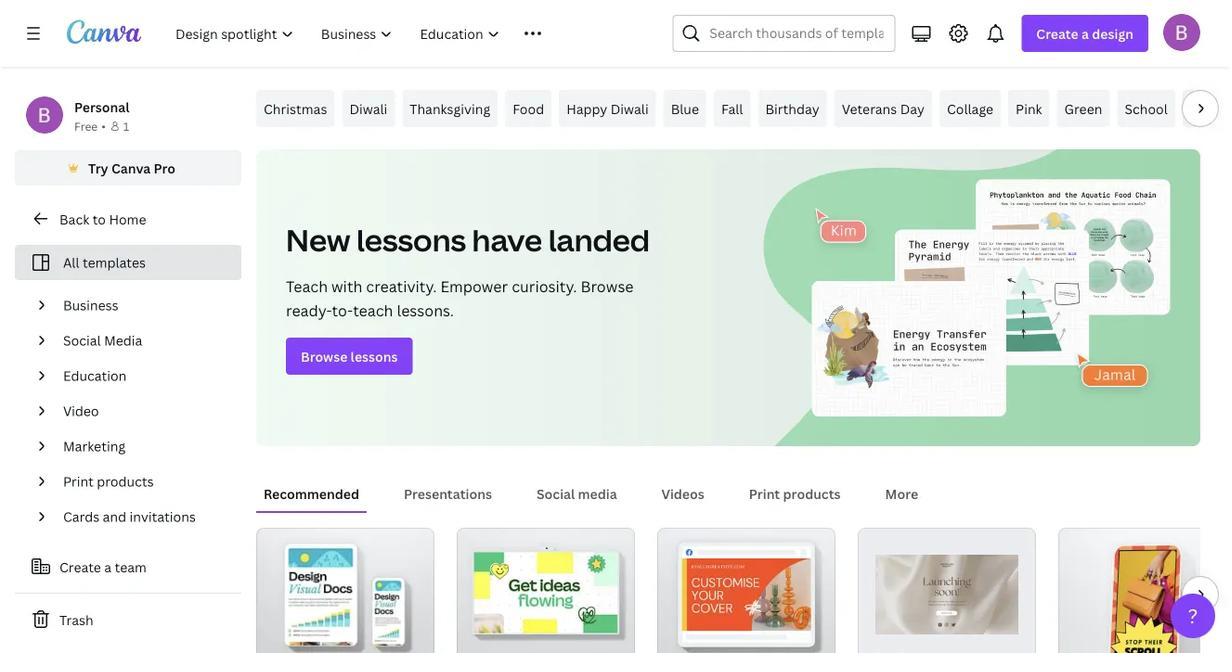 Task type: describe. For each thing, give the bounding box(es) containing it.
products for print products link
[[97, 473, 154, 491]]

print products for print products link
[[63, 473, 154, 491]]

veterans
[[842, 100, 898, 117]]

empower
[[441, 277, 508, 297]]

pro
[[154, 159, 175, 177]]

create for create a team
[[59, 559, 101, 576]]

happy
[[567, 100, 608, 117]]

media
[[578, 485, 617, 503]]

print for print products link
[[63, 473, 94, 491]]

christmas link
[[256, 90, 335, 127]]

social media button
[[529, 477, 625, 512]]

try
[[88, 159, 108, 177]]

free
[[74, 118, 98, 134]]

website image
[[876, 546, 1019, 644]]

creativity.
[[366, 277, 437, 297]]

0 horizontal spatial browse
[[301, 348, 348, 366]]

social media
[[537, 485, 617, 503]]

marketing
[[63, 438, 125, 456]]

happy diwali
[[567, 100, 649, 117]]

happy diwali link
[[559, 90, 656, 127]]

fall
[[722, 100, 743, 117]]

print products button
[[742, 477, 849, 512]]

school link
[[1118, 90, 1176, 127]]

canva
[[111, 159, 151, 177]]

teach
[[353, 301, 393, 321]]

back to home
[[59, 210, 146, 228]]

new lessons have landed
[[286, 220, 650, 261]]

home
[[109, 210, 146, 228]]

bob builder image
[[1164, 14, 1201, 51]]

food
[[513, 100, 544, 117]]

print products link
[[56, 464, 230, 500]]

landed
[[549, 220, 650, 261]]

browse lessons
[[301, 348, 398, 366]]

recommended button
[[256, 477, 367, 512]]

collage
[[947, 100, 994, 117]]

more button
[[878, 477, 926, 512]]

Search search field
[[710, 16, 884, 51]]

green link
[[1058, 90, 1110, 127]]

recommended
[[264, 485, 360, 503]]

•
[[101, 118, 106, 134]]

diwali link
[[342, 90, 395, 127]]

birthday
[[766, 100, 820, 117]]

cards
[[63, 509, 100, 526]]

back
[[59, 210, 89, 228]]

create for create a design
[[1037, 25, 1079, 42]]

food link
[[505, 90, 552, 127]]

create a team
[[59, 559, 147, 576]]

? button
[[1171, 594, 1216, 639]]

video link
[[56, 394, 230, 429]]

create a design button
[[1022, 15, 1149, 52]]

a for design
[[1082, 25, 1090, 42]]

pink
[[1016, 100, 1043, 117]]

social for social media
[[537, 485, 575, 503]]

blue
[[671, 100, 699, 117]]

lessons for new
[[357, 220, 466, 261]]

free •
[[74, 118, 106, 134]]

day
[[901, 100, 925, 117]]

collage link
[[940, 90, 1001, 127]]

to-
[[332, 301, 353, 321]]

christmas
[[264, 100, 327, 117]]

trash
[[59, 612, 93, 629]]

invitations
[[130, 509, 196, 526]]

education link
[[56, 359, 230, 394]]

thanksgiving link
[[402, 90, 498, 127]]

videos
[[662, 485, 705, 503]]

templates
[[83, 254, 146, 272]]

teach
[[286, 277, 328, 297]]



Task type: locate. For each thing, give the bounding box(es) containing it.
curiosity.
[[512, 277, 577, 297]]

browse
[[581, 277, 634, 297], [301, 348, 348, 366]]

0 horizontal spatial social
[[63, 332, 101, 350]]

have
[[472, 220, 543, 261]]

2 diwali from the left
[[611, 100, 649, 117]]

a inside dropdown button
[[1082, 25, 1090, 42]]

1 horizontal spatial browse
[[581, 277, 634, 297]]

a inside button
[[104, 559, 112, 576]]

facebook cover image
[[658, 529, 836, 654], [682, 559, 811, 632]]

media
[[104, 332, 142, 350]]

lessons up creativity.
[[357, 220, 466, 261]]

0 horizontal spatial print products
[[63, 473, 154, 491]]

business link
[[56, 288, 230, 323]]

1 horizontal spatial diwali
[[611, 100, 649, 117]]

0 vertical spatial a
[[1082, 25, 1090, 42]]

videos button
[[654, 477, 712, 512]]

new
[[286, 220, 351, 261]]

cards and invitations link
[[56, 500, 230, 535]]

0 vertical spatial social
[[63, 332, 101, 350]]

marketing link
[[56, 429, 230, 464]]

products left more button
[[784, 485, 841, 503]]

1 horizontal spatial social
[[537, 485, 575, 503]]

print products for print products button
[[749, 485, 841, 503]]

school
[[1125, 100, 1168, 117]]

design
[[1093, 25, 1134, 42]]

ready-
[[286, 301, 332, 321]]

browse inside teach with creativity. empower curiosity. browse ready-to-teach lessons.
[[581, 277, 634, 297]]

1 vertical spatial create
[[59, 559, 101, 576]]

doc image
[[256, 529, 435, 654], [256, 529, 435, 654]]

all
[[63, 254, 79, 272]]

0 horizontal spatial products
[[97, 473, 154, 491]]

lessons down teach
[[351, 348, 398, 366]]

social
[[63, 332, 101, 350], [537, 485, 575, 503]]

veterans day
[[842, 100, 925, 117]]

fall link
[[714, 90, 751, 127]]

a left team
[[104, 559, 112, 576]]

products
[[97, 473, 154, 491], [784, 485, 841, 503]]

products up cards and invitations
[[97, 473, 154, 491]]

1 vertical spatial browse
[[301, 348, 348, 366]]

video
[[63, 403, 99, 420]]

1 horizontal spatial a
[[1082, 25, 1090, 42]]

birthday link
[[758, 90, 827, 127]]

print inside button
[[749, 485, 780, 503]]

0 vertical spatial create
[[1037, 25, 1079, 42]]

diwali inside happy diwali "link"
[[611, 100, 649, 117]]

a for team
[[104, 559, 112, 576]]

music
[[1191, 100, 1227, 117]]

browse lessons link
[[286, 338, 413, 375]]

teach with creativity. empower curiosity. browse ready-to-teach lessons.
[[286, 277, 634, 321]]

pink link
[[1009, 90, 1050, 127]]

print right videos
[[749, 485, 780, 503]]

personal
[[74, 98, 130, 116]]

trash link
[[15, 602, 242, 639]]

social inside button
[[537, 485, 575, 503]]

to
[[93, 210, 106, 228]]

presentations button
[[397, 477, 500, 512]]

cards and invitations
[[63, 509, 196, 526]]

social media
[[63, 332, 142, 350]]

print up cards
[[63, 473, 94, 491]]

lessons for browse
[[351, 348, 398, 366]]

1 horizontal spatial products
[[784, 485, 841, 503]]

lessons.
[[397, 301, 454, 321]]

social left media
[[537, 485, 575, 503]]

new lessons have landed image
[[755, 150, 1201, 447]]

create down cards
[[59, 559, 101, 576]]

try canva pro
[[88, 159, 175, 177]]

whiteboard image
[[457, 529, 635, 654], [474, 553, 618, 634]]

1 vertical spatial a
[[104, 559, 112, 576]]

?
[[1189, 603, 1199, 630]]

create a team button
[[15, 549, 242, 586]]

veterans day link
[[835, 90, 933, 127]]

social for social media
[[63, 332, 101, 350]]

0 vertical spatial browse
[[581, 277, 634, 297]]

create inside button
[[59, 559, 101, 576]]

0 horizontal spatial diwali
[[350, 100, 388, 117]]

instagram reel image
[[1059, 529, 1231, 654], [1110, 546, 1181, 654]]

print
[[63, 473, 94, 491], [749, 485, 780, 503]]

team
[[115, 559, 147, 576]]

business
[[63, 297, 118, 314]]

print for print products button
[[749, 485, 780, 503]]

1 diwali from the left
[[350, 100, 388, 117]]

create inside dropdown button
[[1037, 25, 1079, 42]]

social media link
[[56, 323, 230, 359]]

all templates
[[63, 254, 146, 272]]

create left design
[[1037, 25, 1079, 42]]

1 horizontal spatial print
[[749, 485, 780, 503]]

0 vertical spatial lessons
[[357, 220, 466, 261]]

thanksgiving
[[410, 100, 491, 117]]

diwali inside diwali link
[[350, 100, 388, 117]]

create a design
[[1037, 25, 1134, 42]]

try canva pro button
[[15, 150, 242, 186]]

presentations
[[404, 485, 492, 503]]

education
[[63, 367, 127, 385]]

a left design
[[1082, 25, 1090, 42]]

1 vertical spatial lessons
[[351, 348, 398, 366]]

create
[[1037, 25, 1079, 42], [59, 559, 101, 576]]

0 horizontal spatial create
[[59, 559, 101, 576]]

back to home link
[[15, 201, 242, 238]]

more
[[886, 485, 919, 503]]

blue link
[[664, 90, 707, 127]]

1 vertical spatial social
[[537, 485, 575, 503]]

products inside button
[[784, 485, 841, 503]]

diwali right christmas link
[[350, 100, 388, 117]]

0 horizontal spatial a
[[104, 559, 112, 576]]

a
[[1082, 25, 1090, 42], [104, 559, 112, 576]]

diwali right happy
[[611, 100, 649, 117]]

1 horizontal spatial print products
[[749, 485, 841, 503]]

products for print products button
[[784, 485, 841, 503]]

top level navigation element
[[163, 15, 628, 52], [163, 15, 628, 52]]

music link
[[1183, 90, 1231, 127]]

1
[[123, 118, 129, 134]]

green
[[1065, 100, 1103, 117]]

social down business
[[63, 332, 101, 350]]

None search field
[[673, 15, 896, 52]]

print products inside button
[[749, 485, 841, 503]]

1 horizontal spatial create
[[1037, 25, 1079, 42]]

with
[[332, 277, 363, 297]]

browse down landed
[[581, 277, 634, 297]]

browse down ready-
[[301, 348, 348, 366]]

and
[[103, 509, 126, 526]]

0 horizontal spatial print
[[63, 473, 94, 491]]



Task type: vqa. For each thing, say whether or not it's contained in the screenshot.
group
no



